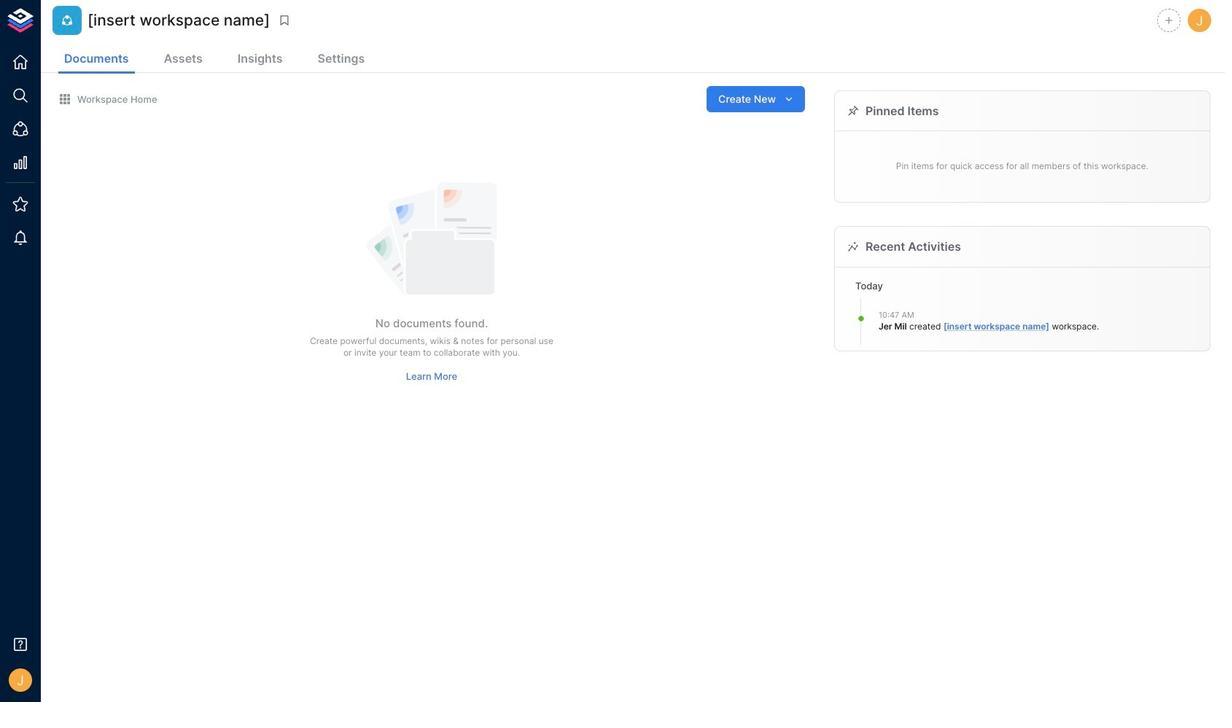 Task type: locate. For each thing, give the bounding box(es) containing it.
bookmark image
[[278, 14, 291, 27]]



Task type: vqa. For each thing, say whether or not it's contained in the screenshot.
Hide Wiki icon
no



